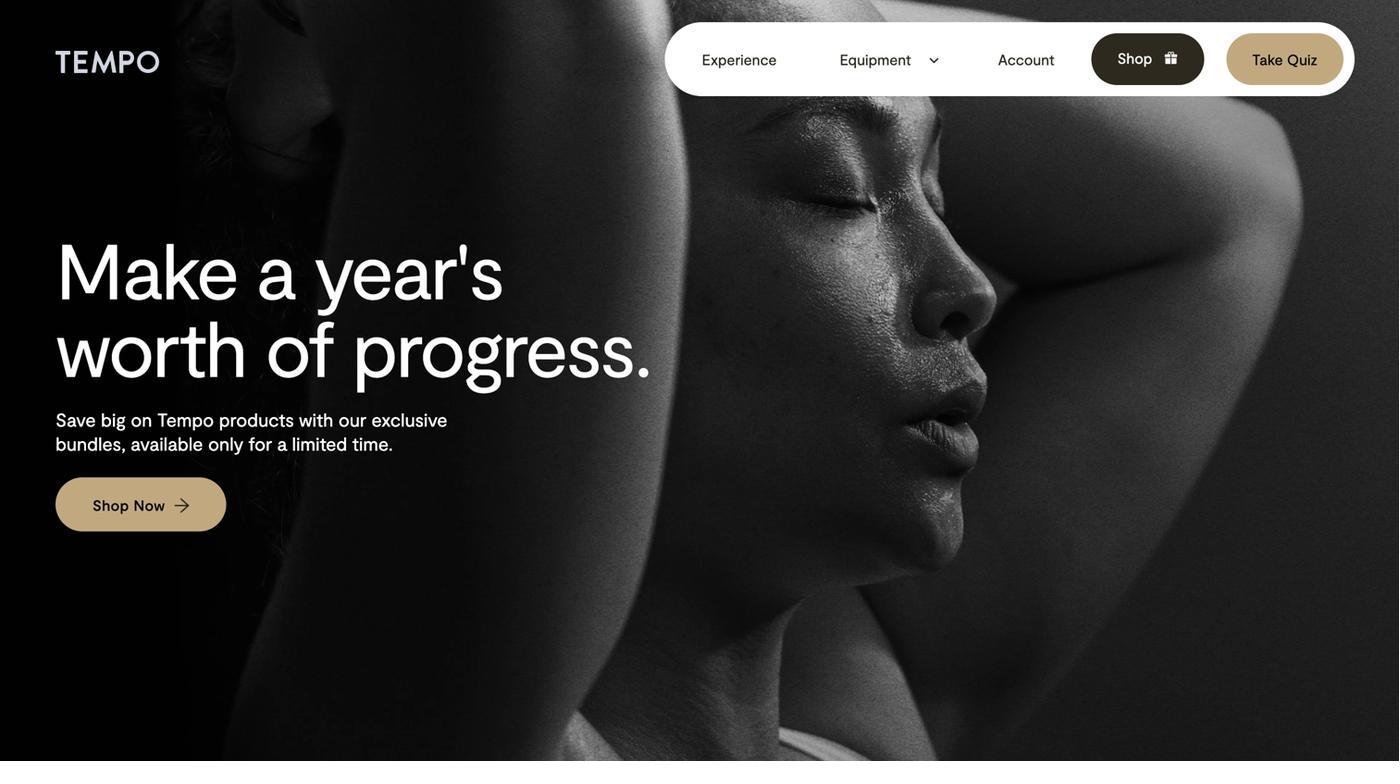 Task type: vqa. For each thing, say whether or not it's contained in the screenshot.
the any at left
no



Task type: locate. For each thing, give the bounding box(es) containing it.
equipment button
[[814, 33, 961, 85]]

available
[[131, 432, 203, 455]]

shop left gift card icon
[[1118, 49, 1153, 67]]

shop
[[1118, 49, 1153, 67], [93, 496, 129, 514]]

take quiz link
[[1227, 33, 1344, 85], [1249, 50, 1318, 68]]

big
[[101, 408, 126, 431]]

worth
[[56, 300, 246, 393]]

experience link
[[676, 33, 803, 85], [698, 50, 777, 68]]

0 vertical spatial shop
[[1118, 49, 1153, 67]]

shop now button
[[56, 478, 226, 532]]

shop link
[[1092, 33, 1204, 85], [1114, 49, 1178, 67]]

make a year's
[[56, 222, 503, 315]]

account
[[998, 50, 1055, 68]]

shop inside button
[[93, 496, 129, 514]]

bundles,
[[56, 432, 126, 455]]

a inside save big on tempo products with our exclusive bundles, available only for a limited time.
[[277, 432, 287, 455]]

tempo image
[[56, 51, 159, 73]]

only
[[208, 432, 244, 455]]

shop left now
[[93, 496, 129, 514]]

shop for shop
[[1118, 49, 1153, 67]]

account link
[[972, 33, 1081, 85], [995, 50, 1055, 68]]

1 horizontal spatial shop
[[1118, 49, 1153, 67]]

1 vertical spatial shop
[[93, 496, 129, 514]]

1 vertical spatial a
[[277, 432, 287, 455]]

shop for shop now
[[93, 496, 129, 514]]

equipment
[[840, 50, 911, 68]]

save big on tempo products with our exclusive bundles, available only for a limited time.
[[56, 408, 448, 455]]

on
[[131, 408, 152, 431]]

a
[[256, 222, 295, 315], [277, 432, 287, 455]]

gift card icon image
[[1164, 50, 1178, 65]]

progress.
[[352, 300, 651, 393]]

0 horizontal spatial shop
[[93, 496, 129, 514]]

our
[[339, 408, 367, 431]]

products
[[219, 408, 294, 431]]

shop now
[[93, 496, 165, 514]]

worth of progress.
[[56, 300, 651, 393]]

for
[[249, 432, 272, 455]]

exclusive
[[372, 408, 448, 431]]



Task type: describe. For each thing, give the bounding box(es) containing it.
now
[[134, 496, 165, 514]]

limited
[[292, 432, 347, 455]]

tempo
[[157, 408, 214, 431]]

make
[[56, 222, 238, 315]]

of
[[265, 300, 333, 393]]

experience
[[702, 50, 777, 68]]

save
[[56, 408, 96, 431]]

0 vertical spatial a
[[256, 222, 295, 315]]

year's
[[314, 222, 503, 315]]

quiz
[[1287, 50, 1318, 68]]

take
[[1253, 50, 1283, 68]]

time.
[[352, 432, 393, 455]]

shop now link
[[56, 478, 226, 532]]

take quiz
[[1253, 50, 1318, 68]]

with
[[299, 408, 334, 431]]

new year transformation desktop image
[[0, 0, 1399, 762]]



